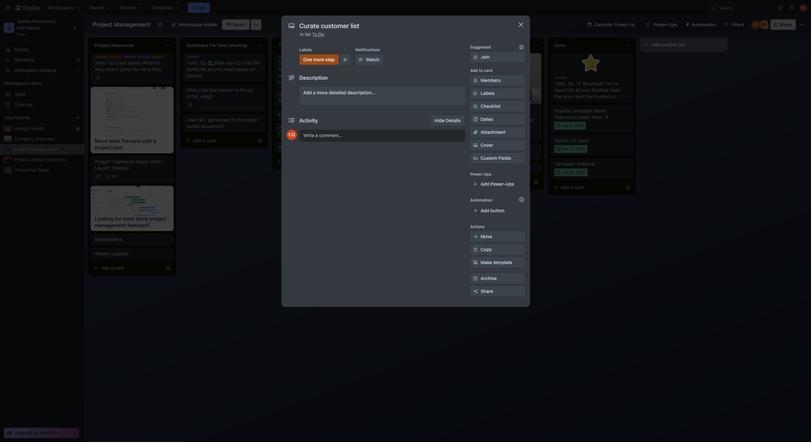 Task type: locate. For each thing, give the bounding box(es) containing it.
0 horizontal spatial project management
[[14, 146, 58, 152]]

1 vertical spatial 2020
[[577, 170, 586, 175]]

team inside trello tip trello tip: 🌊slide your q's into this handy list so your team keeps on flowing.
[[225, 66, 235, 72]]

christina overa (christinaovera) image
[[800, 4, 808, 12], [752, 20, 761, 29], [287, 130, 297, 140]]

color: purple, title: "design team" element down the legal review
[[371, 101, 395, 106]]

stakeholders link
[[95, 236, 170, 243]]

0 horizontal spatial calendar
[[14, 102, 33, 107]]

team for sketch
[[293, 93, 303, 98]]

1 vertical spatial share
[[481, 288, 494, 294]]

0 horizontal spatial power-ups
[[471, 172, 492, 177]]

sm image inside cover link
[[473, 142, 479, 148]]

2 vertical spatial team
[[385, 101, 395, 106]]

your boards with 5 items element
[[4, 114, 65, 122]]

who's the best person to fix my html snag? link
[[187, 87, 262, 100]]

2 vertical spatial ups
[[506, 181, 515, 187]]

1 vertical spatial are
[[500, 117, 507, 122]]

when
[[337, 73, 348, 78]]

show menu image
[[800, 21, 806, 28]]

tip: inside trello tip: card labels! what do they mean? (click for more info)
[[107, 60, 115, 65]]

are left the slowing on the right
[[500, 117, 507, 122]]

✨ inside trello tip trello tip: ✨ be proud! you're done! for all your finished tasks that your team has hustled on.
[[577, 81, 582, 86]]

add a card button down the assets
[[367, 126, 439, 137]]

in-
[[419, 60, 425, 65]]

members for bottom 'members' 'link'
[[481, 77, 501, 83]]

2020 for campaign
[[575, 123, 584, 128]]

0 vertical spatial share button
[[771, 19, 797, 30]]

sketch
[[279, 98, 293, 103], [279, 144, 293, 150]]

add a card button for trello tip: card labels! what do they mean? (click for more info)
[[91, 263, 163, 273]]

6
[[115, 174, 118, 179]]

sm image up add another list "button"
[[683, 19, 692, 29]]

sm image for automation
[[683, 19, 692, 29]]

0 vertical spatial members link
[[0, 55, 84, 65]]

how can i get access to the super secret document?
[[187, 117, 258, 129]]

team for q's
[[225, 66, 235, 72]]

card down media
[[391, 129, 400, 134]]

1 horizontal spatial ✨
[[604, 114, 610, 120]]

2 vertical spatial more
[[317, 90, 328, 95]]

team left keeps
[[225, 66, 235, 72]]

your
[[4, 115, 14, 120]]

tasks up on.
[[610, 87, 621, 93]]

0 vertical spatial sketch
[[279, 98, 293, 103]]

add a card down weekly updates
[[101, 265, 124, 270]]

that inside trello tip trello tip: splash those redtape- heavy issues that are slowing your team down here.
[[491, 117, 499, 122]]

priority
[[109, 56, 123, 61]]

trello tip halp
[[137, 56, 160, 61]]

1 vertical spatial campaign
[[555, 161, 576, 167]]

card down custom
[[483, 179, 492, 185]]

those up the almost
[[406, 60, 418, 65]]

power-ups up add another list
[[654, 22, 678, 27]]

the up the snag? at the left of page
[[201, 87, 208, 93]]

jan inside option
[[563, 123, 569, 128]]

down
[[474, 123, 486, 129]]

design huddle
[[14, 126, 45, 131]]

create from template… image for trello tip: 🌊slide your q's into this handy list so your team keeps on flowing.
[[258, 138, 263, 143]]

sm image down actions
[[473, 233, 479, 240]]

tip: up for
[[568, 81, 575, 86]]

a down the jan 31, 2020 checkbox
[[571, 184, 574, 190]]

share left 'show menu' image
[[780, 22, 793, 27]]

best
[[209, 87, 218, 93]]

Search field
[[709, 3, 774, 13]]

are inside trello tip trello tip: 💬for those in-between tasks that are almost done but also awaiting one last step.
[[393, 66, 399, 72]]

ups inside button
[[669, 22, 678, 27]]

those
[[406, 60, 418, 65], [500, 110, 512, 116]]

design inside design team social media assets
[[371, 101, 384, 106]]

who's
[[279, 73, 291, 78]]

"teamy
[[302, 144, 318, 150]]

checklist
[[481, 103, 501, 109]]

tip: up "mean?"
[[107, 60, 115, 65]]

workspace down create button
[[178, 22, 202, 27]]

workspace inside workspace visible button
[[178, 22, 202, 27]]

campaign inside finalize campaign name: teamwork dream work ✨
[[572, 108, 593, 113]]

automation up the add button
[[471, 198, 493, 203]]

power-ups down custom
[[471, 172, 492, 177]]

0 vertical spatial management
[[114, 21, 151, 28]]

1 horizontal spatial the
[[238, 117, 244, 123]]

create from template… image
[[626, 185, 631, 190], [166, 265, 171, 270]]

17,
[[571, 146, 576, 151]]

to left fix
[[235, 87, 239, 93]]

a up sketch site banner link
[[313, 90, 316, 95]]

project inside board name text field
[[93, 21, 113, 28]]

trello tip trello tip: 🌊slide your q's into this handy list so your team keeps on flowing.
[[187, 56, 261, 78]]

to
[[479, 68, 483, 73], [235, 87, 239, 93], [232, 117, 236, 123], [34, 430, 38, 436]]

upgrade
[[15, 430, 33, 436]]

tip inside trello tip trello tip: ✨ be proud! you're done! for all your finished tasks that your team has hustled on.
[[566, 76, 572, 81]]

sketch left "site"
[[279, 98, 293, 103]]

are for almost
[[393, 66, 399, 72]]

table
[[14, 91, 25, 97]]

that up here.
[[491, 117, 499, 122]]

tip for trello tip: 🌊slide your q's into this handy list so your team keeps on flowing.
[[198, 56, 204, 61]]

2 sketch from the top
[[279, 144, 293, 150]]

on down into
[[250, 66, 255, 72]]

join link
[[471, 52, 525, 62]]

0 horizontal spatial automation
[[471, 198, 493, 203]]

1 horizontal spatial members link
[[471, 75, 525, 86]]

2 jan from the top
[[563, 170, 569, 175]]

1 vertical spatial project management
[[14, 146, 58, 152]]

sm image inside make template "link"
[[473, 259, 479, 266]]

tip: for trello tip: 💬for those in-between tasks that are almost done but also awaiting one last step.
[[383, 60, 391, 65]]

your left the q's
[[226, 60, 235, 65]]

jan left the 31,
[[563, 170, 569, 175]]

can up when in the top of the page
[[337, 66, 345, 72]]

2 horizontal spatial ups
[[669, 22, 678, 27]]

color: purple, title: "design team" element
[[123, 56, 147, 61], [279, 93, 303, 98], [371, 101, 395, 106]]

0 vertical spatial share
[[780, 22, 793, 27]]

0 vertical spatial dream
[[577, 114, 591, 120]]

0 vertical spatial members
[[14, 57, 34, 63]]

0 horizontal spatial create from template… image
[[258, 138, 263, 143]]

2020 right the 31,
[[577, 170, 586, 175]]

team down all
[[575, 94, 585, 99]]

dreamy"
[[319, 144, 337, 150]]

1 horizontal spatial can
[[337, 66, 345, 72]]

0 vertical spatial those
[[406, 60, 418, 65]]

1 vertical spatial members
[[481, 77, 501, 83]]

christina overa (christinaovera) image right open information menu image
[[800, 4, 808, 12]]

1 horizontal spatial create from template… image
[[626, 185, 631, 190]]

suggested
[[471, 45, 491, 50]]

sm image
[[473, 54, 479, 60], [473, 77, 479, 84], [473, 90, 479, 97], [473, 103, 479, 110], [473, 142, 479, 148], [473, 259, 479, 266]]

customize views image
[[253, 21, 260, 28]]

tip: inside trello tip trello tip: 💬for those in-between tasks that are almost done but also awaiting one last step.
[[383, 60, 391, 65]]

so up the working
[[299, 66, 304, 72]]

that inside trello tip trello tip: 💬for those in-between tasks that are almost done but also awaiting one last step.
[[383, 66, 391, 72]]

more down what
[[140, 66, 151, 72]]

0 vertical spatial campaign
[[572, 108, 593, 113]]

sm image inside archive link
[[473, 275, 479, 282]]

to right upgrade
[[34, 430, 38, 436]]

color: sky, title: "trello tip" element for trello tip: 🌊slide your q's into this handy list so your team keeps on flowing.
[[187, 56, 204, 61]]

0 horizontal spatial create from template… image
[[166, 265, 171, 270]]

your down for
[[564, 94, 574, 99]]

sm image inside join 'link'
[[473, 54, 479, 60]]

add a card for trello tip: 💬for those in-between tasks that are almost done but also awaiting one last step.
[[377, 129, 400, 134]]

to do link
[[312, 31, 325, 37]]

on inside trello tip trello tip: 🌊slide your q's into this handy list so your team keeps on flowing.
[[250, 66, 255, 72]]

do
[[155, 60, 160, 65]]

design inside design huddle link
[[14, 126, 29, 131]]

splash
[[485, 110, 499, 116]]

tip: left 💬for
[[383, 60, 391, 65]]

2 so from the left
[[299, 66, 304, 72]]

0 horizontal spatial members
[[14, 57, 34, 63]]

0 horizontal spatial the
[[201, 87, 208, 93]]

1 vertical spatial project
[[14, 146, 29, 152]]

cover link
[[471, 140, 525, 150]]

to inside how can i get access to the super secret document?
[[232, 117, 236, 123]]

the left "teamy
[[294, 144, 301, 150]]

trello tip trello tip: this is where assigned tasks live so that your team can see who's working on what and when it's due.
[[279, 56, 353, 85]]

color: orange, title: "one more step" element containing one more step
[[300, 54, 339, 65]]

tip inside trello tip trello tip: splash those redtape- heavy issues that are slowing your team down here.
[[474, 106, 480, 111]]

boards link
[[0, 44, 84, 55]]

0 horizontal spatial workspace
[[4, 80, 28, 86]]

0 vertical spatial are
[[393, 66, 399, 72]]

design for design huddle
[[14, 126, 29, 131]]

calendar left 'up'
[[595, 22, 614, 27]]

virtual
[[14, 167, 28, 173]]

tip for trello tip: ✨ be proud! you're done! for all your finished tasks that your team has hustled on.
[[566, 76, 572, 81]]

jan left 9,
[[563, 123, 569, 128]]

3 sm image from the top
[[473, 90, 479, 97]]

can inside how can i get access to the super secret document?
[[197, 117, 205, 123]]

sm image inside move link
[[473, 233, 479, 240]]

tasks for live
[[279, 66, 290, 72]]

tip: inside trello tip trello tip: splash those redtape- heavy issues that are slowing your team down here.
[[475, 110, 483, 116]]

curate customer list link
[[279, 130, 354, 136]]

last
[[398, 73, 406, 78]]

team inside trello tip trello tip: splash those redtape- heavy issues that are slowing your team down here.
[[463, 123, 473, 129]]

0 vertical spatial power-ups
[[654, 22, 678, 27]]

campaign up the jan 31, 2020 checkbox
[[555, 161, 576, 167]]

tasks up "who's"
[[279, 66, 290, 72]]

share button down 0 notifications image
[[771, 19, 797, 30]]

members link down boards
[[0, 55, 84, 65]]

campaign
[[572, 108, 593, 113], [555, 161, 576, 167]]

add a card button for trello tip: 🌊slide your q's into this handy list so your team keeps on flowing.
[[183, 135, 255, 146]]

that up one at left top
[[383, 66, 391, 72]]

Write a comment text field
[[300, 130, 466, 141]]

those inside trello tip trello tip: 💬for those in-between tasks that are almost done but also awaiting one last step.
[[406, 60, 418, 65]]

sm image inside automation button
[[683, 19, 692, 29]]

j
[[7, 24, 11, 31]]

0 vertical spatial color: orange, title: "one more step" element
[[300, 54, 339, 65]]

0 horizontal spatial so
[[208, 66, 213, 72]]

assets
[[398, 105, 412, 111]]

to right the access
[[232, 117, 236, 123]]

1 vertical spatial color: purple, title: "design team" element
[[279, 93, 303, 98]]

primary element
[[0, 0, 812, 16]]

add a card button down the weekly updates link
[[91, 263, 163, 273]]

0 horizontal spatial team
[[137, 56, 147, 61]]

list right "handy"
[[201, 66, 207, 72]]

0 horizontal spatial on
[[250, 66, 255, 72]]

1 sm image from the top
[[473, 54, 479, 60]]

2020 inside option
[[575, 123, 584, 128]]

0 vertical spatial project
[[93, 21, 113, 28]]

1 horizontal spatial tasks
[[371, 66, 382, 72]]

0 vertical spatial create from template… image
[[626, 185, 631, 190]]

add down custom
[[481, 181, 490, 187]]

checklist link
[[471, 101, 525, 111]]

create button
[[188, 3, 210, 13]]

starred icon image
[[75, 126, 80, 131]]

add a card button down jan 31, 2020
[[551, 182, 624, 193]]

a down custom
[[479, 179, 482, 185]]

weekly
[[95, 251, 110, 256]]

trello tip trello tip: ✨ be proud! you're done! for all your finished tasks that your team has hustled on.
[[555, 76, 621, 99]]

management down overview
[[30, 146, 58, 152]]

tip: inside trello tip trello tip: ✨ be proud! you're done! for all your finished tasks that your team has hustled on.
[[568, 81, 575, 86]]

1 vertical spatial workspace
[[4, 80, 28, 86]]

0 horizontal spatial ✨
[[577, 81, 582, 86]]

add another list
[[652, 42, 686, 47]]

you're
[[605, 81, 619, 86]]

2 horizontal spatial team
[[385, 101, 395, 106]]

your down redtape-
[[525, 117, 534, 122]]

2 horizontal spatial color: purple, title: "design team" element
[[371, 101, 395, 106]]

color: purple, title: "design team" element up for
[[123, 56, 147, 61]]

dream left work"
[[135, 159, 149, 164]]

0 horizontal spatial share
[[481, 288, 494, 294]]

ups up another
[[669, 22, 678, 27]]

to inside who's the best person to fix my html snag?
[[235, 87, 239, 93]]

0 vertical spatial on
[[250, 66, 255, 72]]

contracts
[[486, 151, 506, 156]]

tip: inside trello tip trello tip: this is where assigned tasks live so that your team can see who's working on what and when it's due.
[[291, 60, 299, 65]]

automation down search image
[[692, 22, 717, 27]]

add inside add another list "button"
[[652, 42, 661, 47]]

project
[[93, 21, 113, 28], [14, 146, 29, 152], [95, 159, 109, 164]]

0 notifications image
[[777, 4, 785, 12]]

sm image inside watch button
[[358, 56, 364, 63]]

list inside trello tip trello tip: 🌊slide your q's into this handy list so your team keeps on flowing.
[[201, 66, 207, 72]]

color: sky, title: "trello tip" element for trello tip: splash those redtape- heavy issues that are slowing your team down here.
[[463, 106, 480, 111]]

tip
[[149, 56, 155, 61], [198, 56, 204, 61], [290, 56, 296, 61], [382, 56, 388, 61], [566, 76, 572, 81], [474, 106, 480, 111]]

can inside trello tip trello tip: this is where assigned tasks live so that your team can see who's working on what and when it's due.
[[337, 66, 345, 72]]

labels up checklist
[[481, 90, 495, 96]]

that down done! at the right top
[[555, 94, 563, 99]]

curate customer list
[[279, 130, 321, 135]]

0 horizontal spatial tasks
[[279, 66, 290, 72]]

team inside design team social media assets
[[385, 101, 395, 106]]

1 so from the left
[[208, 66, 213, 72]]

2 horizontal spatial create from template… image
[[534, 180, 539, 185]]

boards
[[15, 115, 30, 120]]

1 vertical spatial the
[[238, 117, 244, 123]]

0 horizontal spatial are
[[393, 66, 399, 72]]

james peterson's workspace free
[[17, 18, 57, 37]]

1 vertical spatial christina overa (christinaovera) image
[[752, 20, 761, 29]]

project for 'project "teamwork dream work" launch timeline' link
[[95, 159, 109, 164]]

1 vertical spatial team
[[293, 93, 303, 98]]

management left star or unstar board image
[[114, 21, 151, 28]]

2 vertical spatial the
[[294, 144, 301, 150]]

jan 9, 2020
[[563, 123, 584, 128]]

between
[[425, 60, 443, 65]]

2 vertical spatial color: purple, title: "design team" element
[[371, 101, 395, 106]]

2 sm image from the top
[[473, 77, 479, 84]]

Dec 17, 2019 checkbox
[[555, 145, 588, 153]]

access
[[216, 117, 231, 123]]

sm image inside checklist link
[[473, 103, 479, 110]]

ben nelson (bennelson96) image
[[760, 20, 769, 29]]

1 horizontal spatial project management
[[93, 21, 151, 28]]

2 horizontal spatial christina overa (christinaovera) image
[[800, 4, 808, 12]]

ups
[[669, 22, 678, 27], [484, 172, 492, 177], [506, 181, 515, 187]]

add left another
[[652, 42, 661, 47]]

0 vertical spatial color: purple, title: "design team" element
[[123, 56, 147, 61]]

0
[[111, 174, 114, 179]]

design team social media assets
[[371, 101, 412, 111]]

tip: inside trello tip trello tip: 🌊slide your q's into this handy list so your team keeps on flowing.
[[199, 60, 207, 65]]

1 horizontal spatial labels
[[481, 90, 495, 96]]

ups down fields
[[506, 181, 515, 187]]

1 vertical spatial create from template… image
[[166, 265, 171, 270]]

1 vertical spatial on
[[310, 73, 315, 78]]

tip: for trello tip: ✨ be proud! you're done! for all your finished tasks that your team has hustled on.
[[568, 81, 575, 86]]

5 sm image from the top
[[473, 142, 479, 148]]

design huddle link
[[14, 125, 73, 132]]

2020 right 9,
[[575, 123, 584, 128]]

to down join
[[479, 68, 483, 73]]

0 horizontal spatial those
[[406, 60, 418, 65]]

1 vertical spatial can
[[197, 117, 205, 123]]

sm image inside 'members' 'link'
[[473, 77, 479, 84]]

team inside trello tip trello tip: this is where assigned tasks live so that your team can see who's working on what and when it's due.
[[325, 66, 336, 72]]

on left what
[[310, 73, 315, 78]]

tasks inside trello tip trello tip: this is where assigned tasks live so that your team can see who's working on what and when it's due.
[[279, 66, 290, 72]]

add a card down document?
[[193, 138, 216, 143]]

premium
[[40, 430, 58, 436]]

the inside who's the best person to fix my html snag?
[[201, 87, 208, 93]]

1 vertical spatial more
[[140, 66, 151, 72]]

sm image inside the copy link
[[473, 246, 479, 253]]

None text field
[[296, 20, 510, 32]]

sketch down curate
[[279, 144, 293, 150]]

list right in
[[305, 31, 311, 37]]

2 vertical spatial create from template… image
[[534, 180, 539, 185]]

1 horizontal spatial automation
[[692, 22, 717, 27]]

tasks up awaiting
[[371, 66, 382, 72]]

huddle
[[30, 126, 45, 131]]

your up what
[[315, 66, 324, 72]]

sm image for move
[[473, 233, 479, 240]]

tip: for trello tip: this is where assigned tasks live so that your team can see who's working on what and when it's due.
[[291, 60, 299, 65]]

pwau
[[14, 157, 27, 162]]

0 horizontal spatial color: purple, title: "design team" element
[[123, 56, 147, 61]]

add a card down media
[[377, 129, 400, 134]]

more up sketch site banner link
[[317, 90, 328, 95]]

i
[[206, 117, 207, 123]]

0 vertical spatial ✨
[[577, 81, 582, 86]]

1 vertical spatial create from template… image
[[258, 138, 263, 143]]

a down document?
[[203, 138, 205, 143]]

members for 'members' 'link' to the left
[[14, 57, 34, 63]]

add a card down custom
[[469, 179, 492, 185]]

color: orange, title: "one more step" element
[[300, 54, 339, 65], [279, 126, 292, 128], [463, 146, 476, 149]]

dream inside finalize campaign name: teamwork dream work ✨
[[577, 114, 591, 120]]

2 horizontal spatial the
[[294, 144, 301, 150]]

share
[[780, 22, 793, 27], [481, 288, 494, 294]]

1 vertical spatial sketch
[[279, 144, 293, 150]]

1 horizontal spatial color: orange, title: "one more step" element
[[300, 54, 339, 65]]

visible
[[203, 22, 217, 27]]

team inside design team sketch site banner
[[293, 93, 303, 98]]

team up for
[[137, 56, 147, 61]]

0 horizontal spatial ups
[[484, 172, 492, 177]]

6 sm image from the top
[[473, 259, 479, 266]]

2020 for proposal
[[577, 170, 586, 175]]

tip inside trello tip trello tip: 💬for those in-between tasks that are almost done but also awaiting one last step.
[[382, 56, 388, 61]]

add inside 'add button' button
[[481, 208, 490, 213]]

add down secret
[[193, 138, 202, 143]]

color: purple, title: "design team" element down due.
[[279, 93, 303, 98]]

add a card for trello tip: card labels! what do they mean? (click for more info)
[[101, 265, 124, 270]]

sketch inside design team sketch site banner
[[279, 98, 293, 103]]

add a card
[[377, 129, 400, 134], [193, 138, 216, 143], [469, 179, 492, 185], [561, 184, 584, 190], [101, 265, 124, 270]]

switch to… image
[[5, 5, 11, 11]]

1 jan from the top
[[563, 123, 569, 128]]

jan for campaign
[[563, 170, 569, 175]]

list right another
[[680, 42, 686, 47]]

drafts
[[300, 112, 313, 117]]

edit email drafts
[[279, 112, 313, 117]]

0 horizontal spatial can
[[197, 117, 205, 123]]

members link up labels 'link'
[[471, 75, 525, 86]]

0 vertical spatial automation
[[692, 22, 717, 27]]

tip inside trello tip trello tip: this is where assigned tasks live so that your team can see who's working on what and when it's due.
[[290, 56, 296, 61]]

overview
[[35, 136, 55, 142]]

share button
[[771, 19, 797, 30], [471, 286, 525, 297]]

sm image
[[683, 19, 692, 29], [519, 44, 525, 51], [358, 56, 364, 63], [473, 233, 479, 240], [473, 246, 479, 253], [473, 275, 479, 282]]

add inside add power-ups link
[[481, 181, 490, 187]]

1 horizontal spatial management
[[114, 21, 151, 28]]

so inside trello tip trello tip: this is where assigned tasks live so that your team can see who's working on what and when it's due.
[[299, 66, 304, 72]]

0 vertical spatial create from template… image
[[442, 129, 447, 134]]

sm image for join
[[473, 54, 479, 60]]

color: yellow, title: "copy request" element
[[95, 56, 108, 58]]

1 horizontal spatial calendar
[[595, 22, 614, 27]]

1 vertical spatial labels
[[481, 90, 495, 96]]

Board name text field
[[89, 19, 154, 30]]

those inside trello tip trello tip: splash those redtape- heavy issues that are slowing your team down here.
[[500, 110, 512, 116]]

1 vertical spatial color: orange, title: "one more step" element
[[279, 126, 292, 128]]

0 horizontal spatial labels
[[300, 47, 312, 52]]

the inside how can i get access to the super secret document?
[[238, 117, 244, 123]]

a down media
[[387, 129, 390, 134]]

those up the slowing on the right
[[500, 110, 512, 116]]

sm image inside labels 'link'
[[473, 90, 479, 97]]

sm image down close dialog image
[[519, 44, 525, 51]]

create from template… image
[[442, 129, 447, 134], [258, 138, 263, 143], [534, 180, 539, 185]]

campaign down has
[[572, 108, 593, 113]]

automation inside automation button
[[692, 22, 717, 27]]

tip: up live
[[291, 60, 299, 65]]

sm image left archive
[[473, 275, 479, 282]]

create from template… image for project "teamwork dream work" launch timeline
[[166, 265, 171, 270]]

color: sky, title: "trello tip" element
[[137, 56, 155, 61], [187, 56, 204, 61], [279, 56, 296, 61], [371, 56, 388, 61], [555, 76, 572, 81], [463, 106, 480, 111]]

2 vertical spatial color: orange, title: "one more step" element
[[463, 146, 476, 149]]

add button
[[481, 208, 505, 213]]

so down 🌊slide
[[208, 66, 213, 72]]

project "teamwork dream work" launch timeline
[[95, 159, 163, 171]]

1 vertical spatial ✨
[[604, 114, 610, 120]]

project management inside board name text field
[[93, 21, 151, 28]]

jan inside checkbox
[[563, 170, 569, 175]]

labels link
[[471, 88, 525, 99]]

labels
[[300, 47, 312, 52], [481, 90, 495, 96]]

move
[[481, 234, 493, 239]]

0 vertical spatial jan
[[563, 123, 569, 128]]

copy link
[[471, 244, 525, 255]]

dream
[[577, 114, 591, 120], [135, 159, 149, 164]]

1 vertical spatial management
[[30, 146, 58, 152]]

labels!
[[128, 60, 141, 65]]

0 vertical spatial calendar
[[595, 22, 614, 27]]

add a card button down document?
[[183, 135, 255, 146]]

are up one at left top
[[393, 66, 399, 72]]

2020 inside checkbox
[[577, 170, 586, 175]]

add left button
[[481, 208, 490, 213]]

sm image for watch
[[358, 56, 364, 63]]

tasks inside trello tip trello tip: 💬for those in-between tasks that are almost done but also awaiting one last step.
[[371, 66, 382, 72]]

search image
[[712, 5, 717, 10]]

✨ down name:
[[604, 114, 610, 120]]

design inside design team sketch site banner
[[279, 93, 292, 98]]

add
[[652, 42, 661, 47], [471, 68, 478, 73], [303, 90, 312, 95], [377, 129, 386, 134], [193, 138, 202, 143], [469, 179, 478, 185], [481, 181, 490, 187], [561, 184, 570, 190], [481, 208, 490, 213], [101, 265, 110, 270]]

are inside trello tip trello tip: splash those redtape- heavy issues that are slowing your team down here.
[[500, 117, 507, 122]]

automation button
[[683, 19, 721, 30]]

1 horizontal spatial on
[[310, 73, 315, 78]]

0 vertical spatial can
[[337, 66, 345, 72]]

1 sketch from the top
[[279, 98, 293, 103]]

power-ups button
[[641, 19, 682, 30]]

0 vertical spatial project management
[[93, 21, 151, 28]]

one
[[389, 73, 397, 78]]

card down jan 31, 2020
[[575, 184, 584, 190]]

tip inside trello tip trello tip: 🌊slide your q's into this handy list so your team keeps on flowing.
[[198, 56, 204, 61]]

design team sketch site banner
[[279, 93, 318, 103]]

project inside the project "teamwork dream work" launch timeline
[[95, 159, 109, 164]]

1 horizontal spatial power-ups
[[654, 22, 678, 27]]

4 sm image from the top
[[473, 103, 479, 110]]

1 horizontal spatial members
[[481, 77, 501, 83]]



Task type: vqa. For each thing, say whether or not it's contained in the screenshot.
Greg Robinson (gregrobinson96) image
no



Task type: describe. For each thing, give the bounding box(es) containing it.
finalize campaign name: teamwork dream work ✨
[[555, 108, 610, 120]]

add down suggested
[[471, 68, 478, 73]]

💬for
[[393, 60, 405, 65]]

card down document?
[[207, 138, 216, 143]]

weekly updates link
[[95, 250, 170, 257]]

0 / 6
[[111, 174, 118, 179]]

fields
[[499, 155, 512, 161]]

close dialog image
[[517, 21, 525, 29]]

create from template… image for submit q1 report
[[626, 185, 631, 190]]

into
[[245, 60, 252, 65]]

how can i get access to the super secret document? link
[[187, 117, 262, 130]]

customer
[[294, 130, 314, 135]]

tasks for that
[[371, 66, 382, 72]]

leather
[[29, 157, 45, 162]]

power-ups inside button
[[654, 22, 678, 27]]

✨ inside finalize campaign name: teamwork dream work ✨
[[604, 114, 610, 120]]

sm image for copy
[[473, 246, 479, 253]]

0 horizontal spatial management
[[30, 146, 58, 152]]

james peterson's workspace link
[[17, 18, 57, 30]]

on inside trello tip trello tip: this is where assigned tasks live so that your team can see who's working on what and when it's due.
[[310, 73, 315, 78]]

color: orange, title: "one more step" element for freelancer contracts
[[463, 146, 476, 149]]

share for the right share button
[[780, 22, 793, 27]]

submit q1 report
[[555, 138, 590, 143]]

dec
[[563, 146, 570, 151]]

trello tip: 🌊slide your q's into this handy list so your team keeps on flowing. link
[[187, 60, 262, 79]]

your down the be
[[582, 87, 591, 93]]

html
[[187, 94, 199, 99]]

color: sky, title: "trello tip" element for trello tip: this is where assigned tasks live so that your team can see who's working on what and when it's due.
[[279, 56, 296, 61]]

team inside trello tip trello tip: ✨ be proud! you're done! for all your finished tasks that your team has hustled on.
[[575, 94, 585, 99]]

tip: for trello tip: 🌊slide your q's into this handy list so your team keeps on flowing.
[[199, 60, 207, 65]]

this
[[301, 60, 309, 65]]

who's
[[187, 87, 200, 93]]

so inside trello tip trello tip: 🌊slide your q's into this handy list so your team keeps on flowing.
[[208, 66, 213, 72]]

your inside trello tip trello tip: this is where assigned tasks live so that your team can see who's working on what and when it's due.
[[315, 66, 324, 72]]

card down the updates
[[115, 265, 124, 270]]

🌊slide
[[208, 60, 225, 65]]

1 horizontal spatial share button
[[771, 19, 797, 30]]

virtual pet game
[[14, 167, 49, 173]]

add to card
[[471, 68, 493, 73]]

trello tip trello tip: 💬for those in-between tasks that are almost done but also awaiting one last step.
[[371, 56, 444, 78]]

power- inside button
[[654, 22, 669, 27]]

stakeholders
[[95, 236, 122, 242]]

those for slowing
[[500, 110, 512, 116]]

1 horizontal spatial christina overa (christinaovera) image
[[752, 20, 761, 29]]

get
[[208, 117, 215, 123]]

color: orange, title: "one more step" element for curate customer list
[[279, 126, 292, 128]]

workspace for workspace views
[[4, 80, 28, 86]]

up
[[630, 22, 636, 27]]

attachment
[[481, 129, 506, 135]]

0 vertical spatial labels
[[300, 47, 312, 52]]

tip for trello tip: this is where assigned tasks live so that your team can see who's working on what and when it's due.
[[290, 56, 296, 61]]

star or unstar board image
[[158, 22, 163, 27]]

add a card button down custom fields button in the right of the page
[[459, 177, 531, 187]]

trello inside trello tip: card labels! what do they mean? (click for more info)
[[95, 60, 106, 65]]

add down "weekly"
[[101, 265, 110, 270]]

Jan 9, 2020 checkbox
[[555, 122, 586, 130]]

calendar power-up link
[[584, 19, 640, 30]]

calendar for calendar
[[14, 102, 33, 107]]

for
[[133, 66, 139, 72]]

dream inside the project "teamwork dream work" launch timeline
[[135, 159, 149, 164]]

finalize
[[555, 108, 571, 113]]

awaiting
[[371, 73, 388, 78]]

add down the jan 31, 2020 checkbox
[[561, 184, 570, 190]]

add left add power-ups
[[469, 179, 478, 185]]

your boards
[[4, 115, 30, 120]]

james
[[17, 18, 31, 24]]

labels inside 'link'
[[481, 90, 495, 96]]

sm image for cover
[[473, 142, 479, 148]]

0 vertical spatial christina overa (christinaovera) image
[[800, 4, 808, 12]]

trello tip: card labels! what do they mean? (click for more info) link
[[95, 60, 170, 73]]

1 vertical spatial ups
[[484, 172, 492, 177]]

add down social
[[377, 129, 386, 134]]

add a card for trello tip: 🌊slide your q's into this handy list so your team keeps on flowing.
[[193, 138, 216, 143]]

the for who's
[[201, 87, 208, 93]]

sm image for make template
[[473, 259, 479, 266]]

color: sky, title: "trello tip" element for trello tip: 💬for those in-between tasks that are almost done but also awaiting one last step.
[[371, 56, 388, 61]]

company overview
[[14, 136, 55, 142]]

freelancer
[[463, 151, 485, 156]]

they
[[95, 66, 104, 72]]

more inside trello tip: card labels! what do they mean? (click for more info)
[[140, 66, 151, 72]]

working
[[292, 73, 309, 78]]

company overview link
[[14, 136, 80, 142]]

pwau leather creations link
[[14, 157, 80, 163]]

do
[[319, 31, 325, 37]]

team for where
[[325, 66, 336, 72]]

more inside "element"
[[313, 57, 324, 62]]

tip for trello tip: 💬for those in-between tasks that are almost done but also awaiting one last step.
[[382, 56, 388, 61]]

template
[[494, 260, 513, 265]]

management inside board name text field
[[114, 21, 151, 28]]

your inside trello tip trello tip: splash those redtape- heavy issues that are slowing your team down here.
[[525, 117, 534, 122]]

calendar for calendar power-up
[[595, 22, 614, 27]]

banner
[[303, 98, 318, 103]]

share for the bottommost share button
[[481, 288, 494, 294]]

1 vertical spatial power-ups
[[471, 172, 492, 177]]

review
[[383, 87, 397, 93]]

create
[[192, 5, 206, 10]]

open information menu image
[[789, 5, 796, 11]]

design for design team sketch site banner
[[279, 93, 292, 98]]

this
[[254, 60, 261, 65]]

Jan 31, 2020 checkbox
[[555, 169, 588, 176]]

table link
[[14, 91, 80, 98]]

sm image for members
[[473, 77, 479, 84]]

a down weekly updates
[[111, 265, 113, 270]]

add board image
[[75, 115, 80, 120]]

trello tip: this is where assigned tasks live so that your team can see who's working on what and when it's due. link
[[279, 60, 354, 86]]

workspace for workspace visible
[[178, 22, 202, 27]]

mean?
[[105, 66, 119, 72]]

the for sketch
[[294, 144, 301, 150]]

custom fields button
[[471, 155, 525, 161]]

sm image for archive
[[473, 275, 479, 282]]

workspace
[[17, 25, 41, 30]]

project for project management link
[[14, 146, 29, 152]]

on.
[[612, 94, 618, 99]]

step.
[[407, 73, 417, 78]]

create from template… image for trello tip: 💬for those in-between tasks that are almost done but also awaiting one last step.
[[442, 129, 447, 134]]

views
[[29, 80, 42, 86]]

0 horizontal spatial members link
[[0, 55, 84, 65]]

freelancer contracts link
[[463, 150, 538, 157]]

filters button
[[722, 19, 747, 30]]

card down join
[[484, 68, 493, 73]]

to
[[312, 31, 317, 37]]

my
[[247, 87, 253, 93]]

filters
[[732, 22, 745, 27]]

what
[[143, 60, 154, 65]]

hide
[[435, 118, 445, 123]]

color: lime, title: "halp" element
[[152, 56, 165, 61]]

2 vertical spatial christina overa (christinaovera) image
[[287, 130, 297, 140]]

add a more detailed description…
[[303, 90, 376, 95]]

info)
[[152, 66, 162, 72]]

step
[[326, 57, 335, 62]]

tasks inside trello tip trello tip: ✨ be proud! you're done! for all your finished tasks that your team has hustled on.
[[610, 87, 621, 93]]

all
[[576, 87, 581, 93]]

design for design team social media assets
[[371, 101, 384, 106]]

that inside trello tip trello tip: ✨ be proud! you're done! for all your finished tasks that your team has hustled on.
[[555, 94, 563, 99]]

hustled
[[595, 94, 611, 99]]

campaign proposal
[[555, 161, 595, 167]]

add up 'banner'
[[303, 90, 312, 95]]

are for slowing
[[500, 117, 507, 122]]

custom fields
[[481, 155, 512, 161]]

team for redtape-
[[463, 123, 473, 129]]

and
[[328, 73, 336, 78]]

those for almost
[[406, 60, 418, 65]]

description…
[[348, 90, 376, 95]]

team for social
[[385, 101, 395, 106]]

list right 'customer'
[[315, 130, 321, 135]]

31,
[[570, 170, 576, 175]]

jan for finalize
[[563, 123, 569, 128]]

virtual pet game link
[[14, 167, 80, 173]]

your down 🌊slide
[[214, 66, 223, 72]]

sm image for checklist
[[473, 103, 479, 110]]

almost
[[400, 66, 414, 72]]

sketch the "teamy dreamy" font
[[279, 144, 348, 150]]

sm image for labels
[[473, 90, 479, 97]]

add a card button for trello tip: 💬for those in-between tasks that are almost done but also awaiting one last step.
[[367, 126, 439, 137]]

sm image for suggested
[[519, 44, 525, 51]]

document?
[[201, 123, 224, 129]]

"teamwork
[[111, 159, 134, 164]]

add a card down the jan 31, 2020 checkbox
[[561, 184, 584, 190]]

secret
[[187, 123, 200, 129]]

dates button
[[471, 114, 525, 124]]

1 vertical spatial members link
[[471, 75, 525, 86]]

campaign proposal link
[[555, 161, 630, 167]]

color: sky, title: "trello tip" element for trello tip: ✨ be proud! you're done! for all your finished tasks that your team has hustled on.
[[555, 76, 572, 81]]

teamwork
[[555, 114, 576, 120]]

trello tip: card labels! what do they mean? (click for more info)
[[95, 60, 162, 72]]

color: red, title: "priority" element
[[109, 56, 123, 61]]

creations
[[46, 157, 66, 162]]

that inside trello tip trello tip: this is where assigned tasks live so that your team can see who's working on what and when it's due.
[[305, 66, 314, 72]]

detailed
[[329, 90, 346, 95]]

add a more detailed description… link
[[300, 87, 466, 105]]

add power-ups link
[[471, 179, 525, 189]]

who's the best person to fix my html snag?
[[187, 87, 253, 99]]

list inside "button"
[[680, 42, 686, 47]]

1 vertical spatial share button
[[471, 286, 525, 297]]

live
[[291, 66, 298, 72]]



